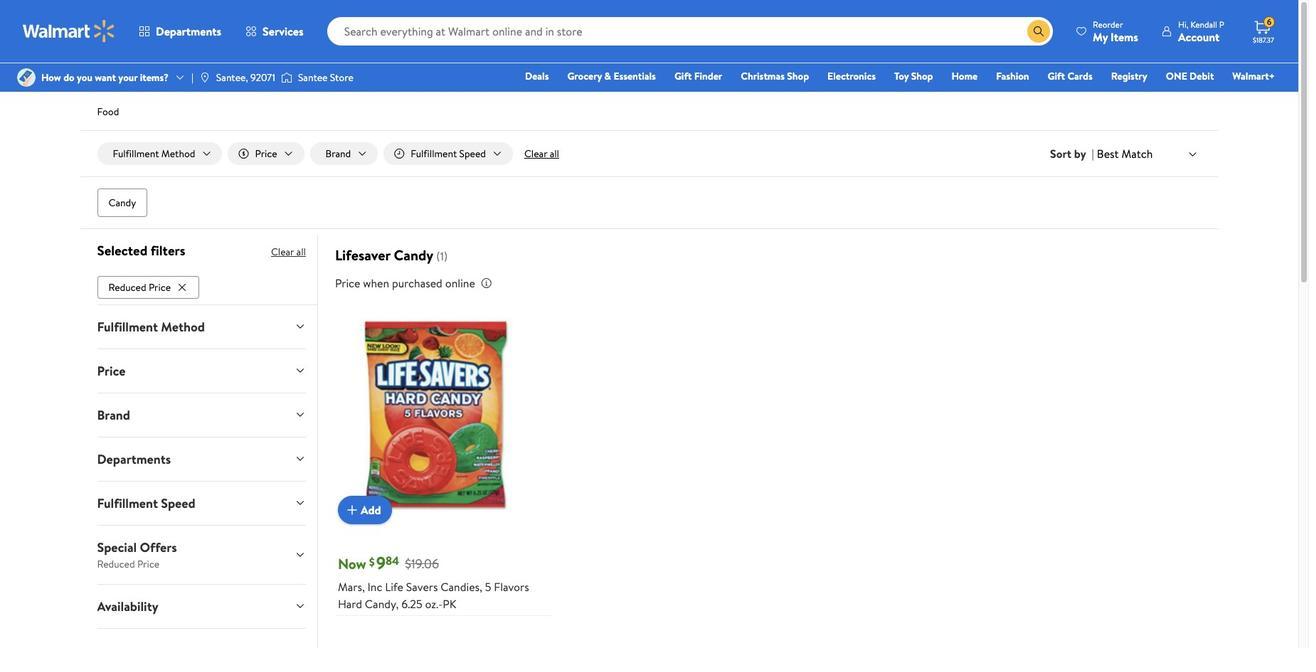 Task type: vqa. For each thing, say whether or not it's contained in the screenshot.
Clear all button within the sort and filter section element
yes



Task type: describe. For each thing, give the bounding box(es) containing it.
&
[[604, 69, 611, 83]]

fashion
[[996, 69, 1029, 83]]

fulfillment speed button inside sort and filter section element
[[384, 142, 513, 165]]

speed inside sort and filter section element
[[459, 147, 486, 161]]

1 vertical spatial fulfillment speed button
[[86, 482, 317, 525]]

services button
[[233, 14, 316, 48]]

walmart+ link
[[1226, 68, 1281, 84]]

special
[[97, 538, 137, 556]]

reduced price list item
[[97, 273, 202, 299]]

departments inside "tab"
[[97, 450, 171, 468]]

santee,
[[216, 70, 248, 85]]

filters
[[151, 241, 185, 260]]

reorder
[[1093, 18, 1123, 30]]

services
[[263, 23, 304, 39]]

registry link
[[1105, 68, 1154, 84]]

0 horizontal spatial clear all button
[[271, 241, 306, 263]]

0 vertical spatial departments
[[156, 23, 221, 39]]

applied filters section element
[[97, 241, 185, 260]]

gift for gift finder
[[674, 69, 692, 83]]

fulfillment method for fulfillment method 'dropdown button' within sort and filter section element
[[113, 147, 195, 161]]

electronics
[[828, 69, 876, 83]]

gift finder
[[674, 69, 722, 83]]

fulfillment speed inside tab
[[97, 494, 195, 512]]

0 horizontal spatial clear all
[[271, 245, 306, 259]]

essentials
[[614, 69, 656, 83]]

do
[[63, 70, 75, 85]]

candy,
[[365, 597, 399, 612]]

now $ 9 84 $19.06 mars, inc  life savers candies, 5 flavors hard candy, 6.25 oz.-pk
[[338, 551, 529, 612]]

1 vertical spatial departments button
[[86, 437, 317, 481]]

grocery
[[567, 69, 602, 83]]

mars, inc  life savers candies, 5 flavors hard candy, 6.25 oz.-pk image
[[338, 317, 535, 513]]

special offers reduced price
[[97, 538, 177, 571]]

9
[[376, 551, 386, 575]]

brand for the top brand dropdown button
[[326, 147, 351, 161]]

by
[[1074, 146, 1086, 162]]

christmas shop link
[[735, 68, 816, 84]]

christmas
[[741, 69, 785, 83]]

$
[[369, 554, 375, 570]]

you
[[77, 70, 92, 85]]

home
[[952, 69, 978, 83]]

5
[[485, 580, 491, 595]]

0 vertical spatial brand button
[[310, 142, 378, 165]]

mars,
[[338, 580, 365, 595]]

price button inside sort and filter section element
[[228, 142, 304, 165]]

my
[[1093, 29, 1108, 44]]

santee store
[[298, 70, 353, 85]]

deals link
[[519, 68, 555, 84]]

reduced price
[[109, 280, 171, 294]]

best
[[1097, 146, 1119, 161]]

kendall
[[1191, 18, 1217, 30]]

flavors
[[494, 580, 529, 595]]

fulfillment speed tab
[[86, 482, 317, 525]]

food
[[97, 105, 119, 119]]

toy shop link
[[888, 68, 940, 84]]

 image for santee store
[[281, 70, 292, 85]]

speed inside tab
[[161, 494, 195, 512]]

gift cards link
[[1041, 68, 1099, 84]]

online
[[445, 275, 475, 291]]

hard
[[338, 597, 362, 612]]

debit
[[1190, 69, 1214, 83]]

inc
[[368, 580, 382, 595]]

hi,
[[1178, 18, 1189, 30]]

(1)
[[436, 248, 448, 264]]

1 vertical spatial all
[[296, 245, 306, 259]]

life
[[385, 580, 403, 595]]

how do you want your items?
[[41, 70, 169, 85]]

home link
[[945, 68, 984, 84]]

1 vertical spatial fulfillment method button
[[86, 305, 317, 348]]

gift finder link
[[668, 68, 729, 84]]

candy link
[[97, 189, 147, 217]]

one debit
[[1166, 69, 1214, 83]]

finder
[[694, 69, 722, 83]]

electronics link
[[821, 68, 882, 84]]

shop for toy shop
[[911, 69, 933, 83]]

p
[[1219, 18, 1225, 30]]

1 vertical spatial price button
[[86, 349, 317, 393]]

grocery & essentials
[[567, 69, 656, 83]]

want
[[95, 70, 116, 85]]

oz.-
[[425, 597, 443, 612]]

special offers tab
[[86, 526, 317, 584]]

toy shop
[[894, 69, 933, 83]]

lifesaver
[[335, 246, 390, 265]]

one debit link
[[1160, 68, 1221, 84]]

pk
[[443, 597, 456, 612]]

how
[[41, 70, 61, 85]]

cards
[[1068, 69, 1093, 83]]

price inside sort and filter section element
[[255, 147, 277, 161]]

method for bottom fulfillment method 'dropdown button'
[[161, 318, 205, 336]]

departments tab
[[86, 437, 317, 481]]

price inside special offers reduced price
[[137, 557, 159, 571]]

best match
[[1097, 146, 1153, 161]]



Task type: locate. For each thing, give the bounding box(es) containing it.
1 vertical spatial method
[[161, 318, 205, 336]]

brand inside sort and filter section element
[[326, 147, 351, 161]]

items
[[1111, 29, 1138, 44]]

your
[[118, 70, 138, 85]]

1 method from the top
[[161, 147, 195, 161]]

1 horizontal spatial  image
[[281, 70, 292, 85]]

santee, 92071
[[216, 70, 275, 85]]

all inside sort and filter section element
[[550, 147, 559, 161]]

0 horizontal spatial clear
[[271, 245, 294, 259]]

method inside tab
[[161, 318, 205, 336]]

1 horizontal spatial candy
[[394, 246, 433, 265]]

1 vertical spatial candy
[[394, 246, 433, 265]]

search icon image
[[1033, 26, 1045, 37]]

walmart image
[[23, 20, 115, 43]]

speed
[[459, 147, 486, 161], [161, 494, 195, 512]]

method
[[161, 147, 195, 161], [161, 318, 205, 336]]

0 vertical spatial fulfillment method button
[[97, 142, 222, 165]]

fulfillment method for bottom fulfillment method 'dropdown button'
[[97, 318, 205, 336]]

1 vertical spatial speed
[[161, 494, 195, 512]]

0 horizontal spatial gift
[[674, 69, 692, 83]]

|
[[191, 70, 193, 85], [1092, 146, 1094, 162]]

gift left cards
[[1048, 69, 1065, 83]]

0 vertical spatial fulfillment method
[[113, 147, 195, 161]]

fulfillment method
[[113, 147, 195, 161], [97, 318, 205, 336]]

2 shop from the left
[[911, 69, 933, 83]]

gift for gift cards
[[1048, 69, 1065, 83]]

walmart+
[[1233, 69, 1275, 83]]

clear all
[[524, 147, 559, 161], [271, 245, 306, 259]]

departments button
[[127, 14, 233, 48], [86, 437, 317, 481]]

0 vertical spatial all
[[550, 147, 559, 161]]

0 vertical spatial departments button
[[127, 14, 233, 48]]

food link
[[97, 105, 119, 119]]

reduced price button
[[97, 276, 199, 299]]

0 vertical spatial fulfillment speed
[[411, 147, 486, 161]]

1 horizontal spatial fulfillment speed button
[[384, 142, 513, 165]]

0 vertical spatial |
[[191, 70, 193, 85]]

0 horizontal spatial fulfillment speed button
[[86, 482, 317, 525]]

1 vertical spatial brand
[[97, 406, 130, 424]]

candies,
[[441, 580, 482, 595]]

shop inside toy shop link
[[911, 69, 933, 83]]

 image right 92071
[[281, 70, 292, 85]]

2 gift from the left
[[1048, 69, 1065, 83]]

reduced inside button
[[109, 280, 146, 294]]

grocery & essentials link
[[561, 68, 662, 84]]

fulfillment method down reduced price button
[[97, 318, 205, 336]]

match
[[1122, 146, 1153, 161]]

price inside tab
[[97, 362, 125, 380]]

1 horizontal spatial fulfillment speed
[[411, 147, 486, 161]]

reduced inside special offers reduced price
[[97, 557, 135, 571]]

method inside sort and filter section element
[[161, 147, 195, 161]]

savers
[[406, 580, 438, 595]]

departments
[[156, 23, 221, 39], [97, 450, 171, 468]]

0 horizontal spatial  image
[[17, 68, 36, 87]]

price
[[255, 147, 277, 161], [335, 275, 360, 291], [149, 280, 171, 294], [97, 362, 125, 380], [137, 557, 159, 571]]

0 vertical spatial fulfillment speed button
[[384, 142, 513, 165]]

1 vertical spatial reduced
[[97, 557, 135, 571]]

fulfillment speed inside sort and filter section element
[[411, 147, 486, 161]]

clear inside sort and filter section element
[[524, 147, 547, 161]]

fulfillment speed button
[[384, 142, 513, 165], [86, 482, 317, 525]]

offers
[[140, 538, 177, 556]]

92071
[[251, 70, 275, 85]]

| inside sort and filter section element
[[1092, 146, 1094, 162]]

clear all button
[[519, 142, 565, 165], [271, 241, 306, 263]]

reorder my items
[[1093, 18, 1138, 44]]

availability
[[97, 598, 158, 615]]

 image left how
[[17, 68, 36, 87]]

1 horizontal spatial brand
[[326, 147, 351, 161]]

fulfillment method inside fulfillment method tab
[[97, 318, 205, 336]]

0 vertical spatial candy
[[109, 196, 136, 210]]

hi, kendall p account
[[1178, 18, 1225, 44]]

1 gift from the left
[[674, 69, 692, 83]]

0 horizontal spatial candy
[[109, 196, 136, 210]]

0 horizontal spatial |
[[191, 70, 193, 85]]

when
[[363, 275, 389, 291]]

price inside button
[[149, 280, 171, 294]]

fashion link
[[990, 68, 1036, 84]]

purchased
[[392, 275, 442, 291]]

0 vertical spatial clear all
[[524, 147, 559, 161]]

sort and filter section element
[[80, 131, 1219, 177]]

| right items? on the left top of page
[[191, 70, 193, 85]]

1 vertical spatial clear all
[[271, 245, 306, 259]]

fulfillment method button inside sort and filter section element
[[97, 142, 222, 165]]

0 vertical spatial clear all button
[[519, 142, 565, 165]]

1 vertical spatial brand button
[[86, 393, 317, 437]]

add to cart image
[[344, 502, 361, 519]]

departments button up fulfillment speed tab
[[86, 437, 317, 481]]

fulfillment
[[113, 147, 159, 161], [411, 147, 457, 161], [97, 318, 158, 336], [97, 494, 158, 512]]

| right by
[[1092, 146, 1094, 162]]

6.25
[[401, 597, 422, 612]]

shop inside christmas shop link
[[787, 69, 809, 83]]

1 vertical spatial fulfillment method
[[97, 318, 205, 336]]

fulfillment method button
[[97, 142, 222, 165], [86, 305, 317, 348]]

brand tab
[[86, 393, 317, 437]]

toy
[[894, 69, 909, 83]]

christmas shop
[[741, 69, 809, 83]]

sort by |
[[1050, 146, 1094, 162]]

0 horizontal spatial all
[[296, 245, 306, 259]]

fulfillment method up candy link on the top of the page
[[113, 147, 195, 161]]

now
[[338, 555, 366, 574]]

0 horizontal spatial speed
[[161, 494, 195, 512]]

availability tab
[[86, 585, 317, 628]]

0 vertical spatial clear
[[524, 147, 547, 161]]

method for fulfillment method 'dropdown button' within sort and filter section element
[[161, 147, 195, 161]]

legal information image
[[481, 278, 492, 289]]

0 horizontal spatial brand
[[97, 406, 130, 424]]

0 vertical spatial brand
[[326, 147, 351, 161]]

brand inside tab
[[97, 406, 130, 424]]

 image
[[199, 72, 211, 83]]

1 horizontal spatial clear all
[[524, 147, 559, 161]]

gift left finder
[[674, 69, 692, 83]]

1 shop from the left
[[787, 69, 809, 83]]

account
[[1178, 29, 1220, 44]]

candy up selected
[[109, 196, 136, 210]]

1 horizontal spatial clear
[[524, 147, 547, 161]]

sort
[[1050, 146, 1072, 162]]

price tab
[[86, 349, 317, 393]]

candy up purchased
[[394, 246, 433, 265]]

all
[[550, 147, 559, 161], [296, 245, 306, 259]]

84
[[386, 554, 399, 569]]

store
[[330, 70, 353, 85]]

shop right christmas
[[787, 69, 809, 83]]

0 vertical spatial method
[[161, 147, 195, 161]]

selected filters
[[97, 241, 185, 260]]

brand for bottommost brand dropdown button
[[97, 406, 130, 424]]

fulfillment for bottom fulfillment method 'dropdown button'
[[97, 318, 158, 336]]

price when purchased online
[[335, 275, 475, 291]]

reduced down special
[[97, 557, 135, 571]]

shop right toy
[[911, 69, 933, 83]]

best match button
[[1094, 144, 1201, 163]]

1 horizontal spatial |
[[1092, 146, 1094, 162]]

1 horizontal spatial clear all button
[[519, 142, 565, 165]]

1 horizontal spatial all
[[550, 147, 559, 161]]

Walmart Site-Wide search field
[[327, 17, 1053, 46]]

1 vertical spatial clear
[[271, 245, 294, 259]]

fulfillment method inside sort and filter section element
[[113, 147, 195, 161]]

1 horizontal spatial shop
[[911, 69, 933, 83]]

add button
[[338, 496, 392, 525]]

1 horizontal spatial gift
[[1048, 69, 1065, 83]]

2 method from the top
[[161, 318, 205, 336]]

availability button
[[86, 585, 317, 628]]

gift
[[674, 69, 692, 83], [1048, 69, 1065, 83]]

0 horizontal spatial shop
[[787, 69, 809, 83]]

fulfillment method button up price tab
[[86, 305, 317, 348]]

1 vertical spatial departments
[[97, 450, 171, 468]]

0 horizontal spatial fulfillment speed
[[97, 494, 195, 512]]

gift cards
[[1048, 69, 1093, 83]]

fulfillment speed
[[411, 147, 486, 161], [97, 494, 195, 512]]

lifesaver candy (1)
[[335, 246, 448, 265]]

clear all inside sort and filter section element
[[524, 147, 559, 161]]

fulfillment for fulfillment method 'dropdown button' within sort and filter section element
[[113, 147, 159, 161]]

1 horizontal spatial speed
[[459, 147, 486, 161]]

one
[[1166, 69, 1187, 83]]

add
[[361, 503, 381, 518]]

departments button up items? on the left top of page
[[127, 14, 233, 48]]

0 vertical spatial speed
[[459, 147, 486, 161]]

clear all button inside sort and filter section element
[[519, 142, 565, 165]]

fulfillment method tab
[[86, 305, 317, 348]]

Search search field
[[327, 17, 1053, 46]]

fulfillment method button up candy link on the top of the page
[[97, 142, 222, 165]]

fulfillment for bottommost the fulfillment speed "dropdown button"
[[97, 494, 158, 512]]

deals
[[525, 69, 549, 83]]

reduced down selected
[[109, 280, 146, 294]]

1 vertical spatial |
[[1092, 146, 1094, 162]]

 image for how do you want your items?
[[17, 68, 36, 87]]

brand
[[326, 147, 351, 161], [97, 406, 130, 424]]

 image
[[17, 68, 36, 87], [281, 70, 292, 85]]

registry
[[1111, 69, 1148, 83]]

6 $187.37
[[1253, 16, 1274, 45]]

1 vertical spatial clear all button
[[271, 241, 306, 263]]

0 vertical spatial reduced
[[109, 280, 146, 294]]

shop for christmas shop
[[787, 69, 809, 83]]

0 vertical spatial price button
[[228, 142, 304, 165]]

santee
[[298, 70, 328, 85]]

items?
[[140, 70, 169, 85]]

shop
[[787, 69, 809, 83], [911, 69, 933, 83]]

$187.37
[[1253, 35, 1274, 45]]

price button
[[228, 142, 304, 165], [86, 349, 317, 393]]

brand button
[[310, 142, 378, 165], [86, 393, 317, 437]]

fulfillment inside tab
[[97, 318, 158, 336]]

1 vertical spatial fulfillment speed
[[97, 494, 195, 512]]

fulfillment inside tab
[[97, 494, 158, 512]]

6
[[1267, 16, 1272, 28]]



